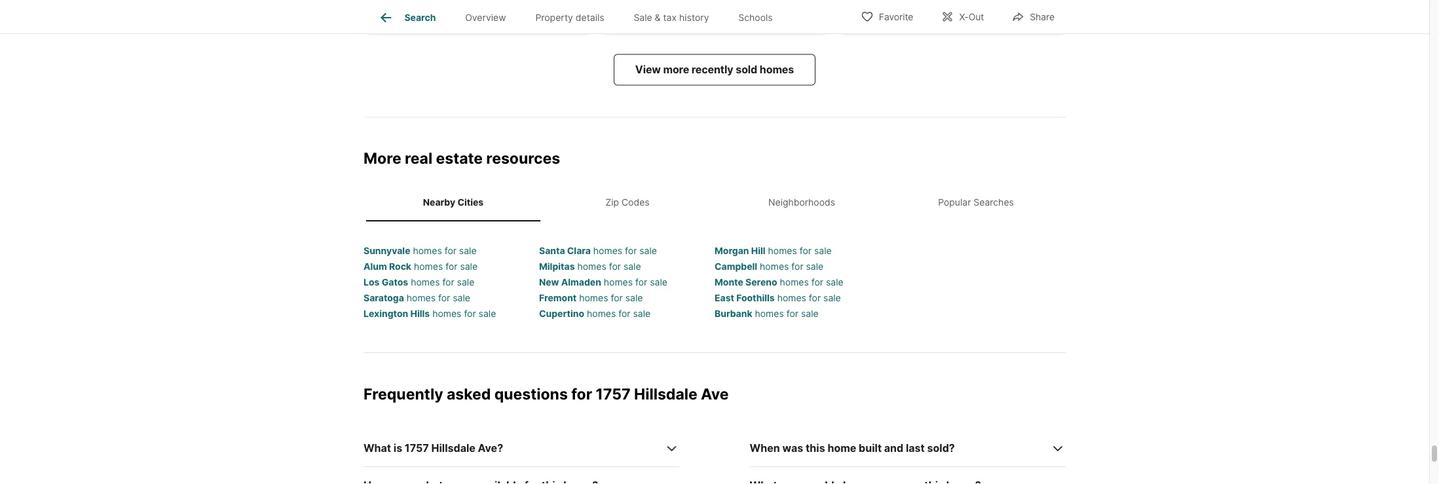 Task type: vqa. For each thing, say whether or not it's contained in the screenshot.


Task type: describe. For each thing, give the bounding box(es) containing it.
ca for 4023 paladin dr, san jose, ca 95124
[[481, 13, 492, 23]]

what
[[364, 442, 391, 455]]

homes right hills
[[433, 308, 462, 319]]

nearby cities tab
[[366, 187, 541, 219]]

sale & tax history
[[634, 12, 710, 23]]

dr,
[[425, 13, 436, 23]]

sold?
[[928, 442, 955, 455]]

cupertino homes for sale
[[539, 308, 651, 319]]

frequently asked questions for 1757 hillsdale ave
[[364, 385, 729, 403]]

what is 1757 hillsdale ave?
[[364, 442, 503, 455]]

tax
[[664, 12, 677, 23]]

more real estate resources
[[364, 150, 561, 168]]

san inside button
[[682, 13, 698, 23]]

searches
[[974, 197, 1014, 208]]

share
[[1031, 11, 1055, 23]]

homes down 'east foothills homes for sale' at bottom
[[755, 308, 784, 319]]

zip
[[606, 197, 619, 208]]

ave, inside button
[[664, 13, 680, 23]]

burbank homes for sale
[[715, 308, 819, 319]]

2942 la jolla ave, san jose, ca 95124 button
[[601, 0, 829, 34]]

saratoga
[[364, 293, 404, 304]]

1,280 sq ft
[[933, 1, 979, 12]]

homes up alum rock homes for sale
[[413, 245, 442, 257]]

search
[[405, 12, 436, 23]]

x-out button
[[930, 3, 996, 30]]

hills
[[411, 308, 430, 319]]

property
[[536, 12, 573, 23]]

fremont
[[539, 293, 577, 304]]

new almaden homes for sale
[[539, 277, 668, 288]]

last
[[906, 442, 925, 455]]

san for 4023
[[438, 13, 454, 23]]

view more recently sold homes button
[[614, 54, 816, 86]]

homes up milpitas homes for sale
[[594, 245, 623, 257]]

foothills
[[737, 293, 775, 304]]

2942 la jolla ave, san jose, ca 95124
[[612, 13, 761, 23]]

history
[[680, 12, 710, 23]]

fremont homes for sale
[[539, 293, 643, 304]]

3 for 3545 julio ave, san jose, ca 95124
[[850, 1, 855, 12]]

santa clara homes for sale
[[539, 245, 657, 257]]

sq
[[959, 1, 970, 12]]

sale
[[634, 12, 653, 23]]

tab list containing search
[[364, 0, 798, 33]]

san for 3545
[[909, 13, 925, 23]]

julio
[[871, 13, 889, 23]]

codes
[[622, 197, 650, 208]]

3 for 4023 paladin dr, san jose, ca 95124
[[374, 1, 380, 12]]

3545 julio ave, san jose, ca 95124
[[850, 13, 988, 23]]

popular searches
[[939, 197, 1014, 208]]

overview tab
[[451, 2, 521, 33]]

what is 1757 hillsdale ave? button
[[364, 430, 680, 468]]

morgan hill homes for sale
[[715, 245, 832, 257]]

homes down morgan hill homes for sale
[[760, 261, 789, 272]]

campbell
[[715, 261, 758, 272]]

tab list containing nearby cities
[[364, 184, 1066, 222]]

95124 for 4023 paladin dr, san jose, ca 95124
[[494, 13, 517, 23]]

homes inside button
[[760, 64, 795, 76]]

zip codes tab
[[541, 187, 715, 219]]

jose, for 4023 paladin dr, san jose, ca 95124
[[456, 13, 479, 23]]

real
[[405, 150, 433, 168]]

clara
[[567, 245, 591, 257]]

east foothills homes for sale
[[715, 293, 841, 304]]

homes down "sunnyvale homes for sale"
[[414, 261, 443, 272]]

neighborhoods
[[769, 197, 836, 208]]

homes up 'east foothills homes for sale' at bottom
[[780, 277, 809, 288]]

more
[[664, 64, 690, 76]]

sereno
[[746, 277, 778, 288]]

and
[[885, 442, 904, 455]]

&
[[655, 12, 661, 23]]

los
[[364, 277, 380, 288]]

zip codes
[[606, 197, 650, 208]]

hill
[[752, 245, 766, 257]]

recently
[[692, 64, 734, 76]]

asked
[[447, 385, 491, 403]]

homes up the fremont homes for sale
[[604, 277, 633, 288]]

homes up hills
[[407, 293, 436, 304]]

more
[[364, 150, 402, 168]]

2942
[[612, 13, 631, 23]]

sunnyvale
[[364, 245, 411, 257]]

popular
[[939, 197, 972, 208]]

east
[[715, 293, 735, 304]]

when was this home built and last sold?
[[750, 442, 955, 455]]

95124 inside button
[[738, 13, 761, 23]]

jolla
[[645, 13, 662, 23]]

search link
[[378, 10, 436, 26]]

schools
[[739, 12, 773, 23]]

homes down santa clara homes for sale
[[578, 261, 607, 272]]

more real estate resources heading
[[364, 150, 1066, 184]]

beds for 3545
[[858, 1, 880, 12]]

2 ave, from the left
[[891, 13, 907, 23]]



Task type: locate. For each thing, give the bounding box(es) containing it.
san right "tax"
[[682, 13, 698, 23]]

1 horizontal spatial ave,
[[891, 13, 907, 23]]

3 beds
[[374, 1, 404, 12], [850, 1, 880, 12]]

beds for 4023
[[383, 1, 404, 12]]

campbell homes for sale
[[715, 261, 824, 272]]

hillsdale left ave
[[634, 385, 698, 403]]

1 san from the left
[[438, 13, 454, 23]]

1 ca from the left
[[481, 13, 492, 23]]

is
[[394, 442, 403, 455]]

baths
[[423, 1, 447, 12]]

burbank
[[715, 308, 753, 319]]

rock
[[389, 261, 412, 272]]

schools tab
[[724, 2, 788, 33]]

saratoga homes for sale
[[364, 293, 471, 304]]

95124 down ft
[[965, 13, 988, 23]]

3 beds for 4023
[[374, 1, 404, 12]]

homes down monte sereno homes for sale
[[778, 293, 807, 304]]

x-
[[960, 11, 969, 23]]

2 horizontal spatial san
[[909, 13, 925, 23]]

homes
[[760, 64, 795, 76], [413, 245, 442, 257], [594, 245, 623, 257], [768, 245, 798, 257], [414, 261, 443, 272], [578, 261, 607, 272], [760, 261, 789, 272], [411, 277, 440, 288], [604, 277, 633, 288], [780, 277, 809, 288], [407, 293, 436, 304], [580, 293, 609, 304], [778, 293, 807, 304], [433, 308, 462, 319], [587, 308, 616, 319], [755, 308, 784, 319]]

0 horizontal spatial hillsdale
[[432, 442, 476, 455]]

3 san from the left
[[909, 13, 925, 23]]

0 horizontal spatial san
[[438, 13, 454, 23]]

san
[[438, 13, 454, 23], [682, 13, 698, 23], [909, 13, 925, 23]]

x-out
[[960, 11, 985, 23]]

1 vertical spatial 1757
[[405, 442, 429, 455]]

ca inside button
[[725, 13, 736, 23]]

san right dr, on the left top of page
[[438, 13, 454, 23]]

jose,
[[456, 13, 479, 23], [701, 13, 723, 23], [927, 13, 950, 23]]

ca
[[481, 13, 492, 23], [725, 13, 736, 23], [952, 13, 963, 23]]

1 horizontal spatial jose,
[[701, 13, 723, 23]]

0 vertical spatial tab list
[[364, 0, 798, 33]]

2 beds from the left
[[858, 1, 880, 12]]

3 95124 from the left
[[965, 13, 988, 23]]

hillsdale inside dropdown button
[[432, 442, 476, 455]]

milpitas homes for sale
[[539, 261, 641, 272]]

milpitas
[[539, 261, 575, 272]]

2 95124 from the left
[[738, 13, 761, 23]]

cupertino
[[539, 308, 585, 319]]

2 3 from the left
[[850, 1, 855, 12]]

tab list
[[364, 0, 798, 33], [364, 184, 1066, 222]]

1 3 beds from the left
[[374, 1, 404, 12]]

3 up 4023
[[374, 1, 380, 12]]

jose, for 3545 julio ave, san jose, ca 95124
[[927, 13, 950, 23]]

nearby
[[423, 197, 456, 208]]

view
[[636, 64, 661, 76]]

la
[[634, 13, 642, 23]]

alum rock homes for sale
[[364, 261, 478, 272]]

ca for 3545 julio ave, san jose, ca 95124
[[952, 13, 963, 23]]

2 horizontal spatial 95124
[[965, 13, 988, 23]]

2 san from the left
[[682, 13, 698, 23]]

built
[[859, 442, 882, 455]]

3 beds for 3545
[[850, 1, 880, 12]]

0 horizontal spatial jose,
[[456, 13, 479, 23]]

monte
[[715, 277, 744, 288]]

questions
[[495, 385, 568, 403]]

2 horizontal spatial ca
[[952, 13, 963, 23]]

3 beds up 3545 on the right of page
[[850, 1, 880, 12]]

home
[[828, 442, 857, 455]]

beds up 3545 on the right of page
[[858, 1, 880, 12]]

0 horizontal spatial ave,
[[664, 13, 680, 23]]

3 ca from the left
[[952, 13, 963, 23]]

1 ave, from the left
[[664, 13, 680, 23]]

ave?
[[478, 442, 503, 455]]

details
[[576, 12, 605, 23]]

1 horizontal spatial ca
[[725, 13, 736, 23]]

when
[[750, 442, 780, 455]]

0 horizontal spatial ca
[[481, 13, 492, 23]]

0 horizontal spatial beds
[[383, 1, 404, 12]]

1 jose, from the left
[[456, 13, 479, 23]]

1 horizontal spatial san
[[682, 13, 698, 23]]

out
[[969, 11, 985, 23]]

when was this home built and last sold? button
[[750, 430, 1066, 468]]

property details
[[536, 12, 605, 23]]

view more recently sold homes
[[636, 64, 795, 76]]

san right julio
[[909, 13, 925, 23]]

ave,
[[664, 13, 680, 23], [891, 13, 907, 23]]

this
[[806, 442, 826, 455]]

estate
[[436, 150, 483, 168]]

hillsdale left ave?
[[432, 442, 476, 455]]

2 ca from the left
[[725, 13, 736, 23]]

morgan
[[715, 245, 749, 257]]

4023
[[374, 13, 394, 23]]

2 horizontal spatial jose,
[[927, 13, 950, 23]]

ca down 1,280 sq ft
[[952, 13, 963, 23]]

3545
[[850, 13, 869, 23]]

1 tab list from the top
[[364, 0, 798, 33]]

favorite
[[879, 11, 914, 23]]

homes down alum rock homes for sale
[[411, 277, 440, 288]]

popular searches tab
[[889, 187, 1064, 219]]

ave, right &
[[664, 13, 680, 23]]

almaden
[[562, 277, 602, 288]]

0 horizontal spatial 1757
[[405, 442, 429, 455]]

ave
[[701, 385, 729, 403]]

homes up cupertino homes for sale
[[580, 293, 609, 304]]

1 horizontal spatial 95124
[[738, 13, 761, 23]]

1 vertical spatial hillsdale
[[432, 442, 476, 455]]

1 3 from the left
[[374, 1, 380, 12]]

0 horizontal spatial 95124
[[494, 13, 517, 23]]

los gatos homes for sale
[[364, 277, 475, 288]]

ca right dr, on the left top of page
[[481, 13, 492, 23]]

ca left schools
[[725, 13, 736, 23]]

1 95124 from the left
[[494, 13, 517, 23]]

sunnyvale homes for sale
[[364, 245, 477, 257]]

beds up 4023
[[383, 1, 404, 12]]

1 horizontal spatial hillsdale
[[634, 385, 698, 403]]

jose, inside button
[[701, 13, 723, 23]]

property details tab
[[521, 2, 619, 33]]

homes right sold
[[760, 64, 795, 76]]

was
[[783, 442, 804, 455]]

resources
[[487, 150, 561, 168]]

95124 left property at the left top
[[494, 13, 517, 23]]

0 vertical spatial hillsdale
[[634, 385, 698, 403]]

alum
[[364, 261, 387, 272]]

santa
[[539, 245, 565, 257]]

3 up 3545 on the right of page
[[850, 1, 855, 12]]

favorite button
[[850, 3, 925, 30]]

3 beds up 4023
[[374, 1, 404, 12]]

2
[[415, 1, 420, 12]]

paladin
[[396, 13, 423, 23]]

lexington hills homes for sale
[[364, 308, 496, 319]]

ave, right julio
[[891, 13, 907, 23]]

95124 up sold
[[738, 13, 761, 23]]

1 beds from the left
[[383, 1, 404, 12]]

sold
[[736, 64, 758, 76]]

neighborhoods tab
[[715, 187, 889, 219]]

new
[[539, 277, 559, 288]]

overview
[[465, 12, 506, 23]]

1,280
[[933, 1, 957, 12]]

1 horizontal spatial 1757
[[596, 385, 631, 403]]

1 horizontal spatial 3 beds
[[850, 1, 880, 12]]

0 horizontal spatial 3
[[374, 1, 380, 12]]

1 horizontal spatial beds
[[858, 1, 880, 12]]

0 vertical spatial 1757
[[596, 385, 631, 403]]

gatos
[[382, 277, 408, 288]]

2 baths
[[415, 1, 447, 12]]

95124 for 3545 julio ave, san jose, ca 95124
[[965, 13, 988, 23]]

2 tab list from the top
[[364, 184, 1066, 222]]

2 3 beds from the left
[[850, 1, 880, 12]]

3 jose, from the left
[[927, 13, 950, 23]]

1 horizontal spatial 3
[[850, 1, 855, 12]]

1757 inside what is 1757 hillsdale ave? dropdown button
[[405, 442, 429, 455]]

nearby cities
[[423, 197, 484, 208]]

homes down the fremont homes for sale
[[587, 308, 616, 319]]

0 horizontal spatial 3 beds
[[374, 1, 404, 12]]

1 vertical spatial tab list
[[364, 184, 1066, 222]]

2 jose, from the left
[[701, 13, 723, 23]]

1757
[[596, 385, 631, 403], [405, 442, 429, 455]]

3
[[374, 1, 380, 12], [850, 1, 855, 12]]

beds
[[383, 1, 404, 12], [858, 1, 880, 12]]

sale & tax history tab
[[619, 2, 724, 33]]

ft
[[972, 1, 979, 12]]

4023 paladin dr, san jose, ca 95124
[[374, 13, 517, 23]]

sale
[[459, 245, 477, 257], [640, 245, 657, 257], [815, 245, 832, 257], [460, 261, 478, 272], [624, 261, 641, 272], [807, 261, 824, 272], [457, 277, 475, 288], [650, 277, 668, 288], [826, 277, 844, 288], [453, 293, 471, 304], [626, 293, 643, 304], [824, 293, 841, 304], [479, 308, 496, 319], [633, 308, 651, 319], [802, 308, 819, 319]]

homes up campbell homes for sale
[[768, 245, 798, 257]]



